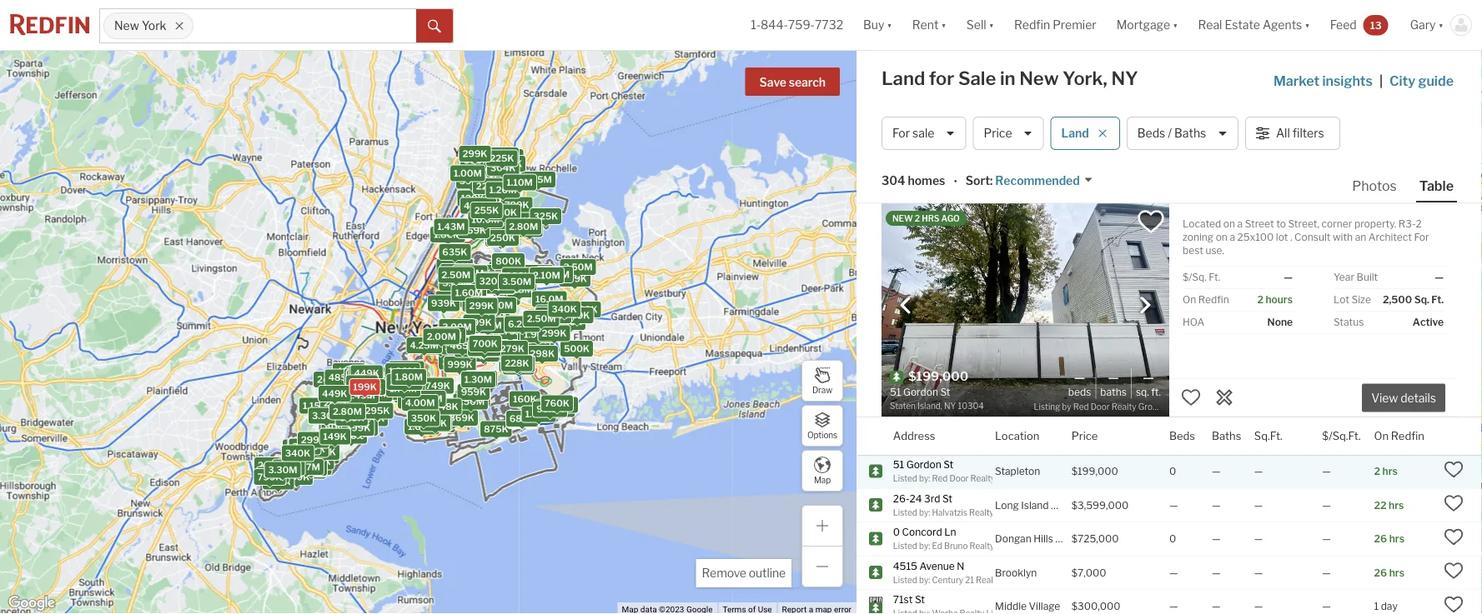 Task type: describe. For each thing, give the bounding box(es) containing it.
2 horizontal spatial redfin
[[1391, 430, 1425, 443]]

realty for stapleton
[[971, 474, 996, 484]]

1 horizontal spatial 1.25m
[[525, 175, 552, 185]]

399k up 298k
[[521, 335, 547, 346]]

13
[[1370, 19, 1382, 31]]

first
[[1003, 576, 1020, 586]]

1 vertical spatial 2.20m
[[423, 420, 452, 431]]

0 horizontal spatial city
[[1051, 500, 1070, 512]]

0 for dongan hills colony
[[1170, 533, 1176, 545]]

1 vertical spatial 279k
[[500, 344, 525, 355]]

0 vertical spatial 700k
[[489, 230, 514, 240]]

▾ for gary ▾
[[1439, 18, 1444, 32]]

2 vertical spatial 2.80m
[[333, 407, 362, 418]]

645k
[[502, 360, 527, 371]]

599k
[[467, 317, 492, 328]]

1 vertical spatial 650k
[[473, 338, 498, 349]]

4.40m
[[425, 415, 455, 426]]

185k
[[473, 350, 497, 360]]

land button
[[1051, 117, 1120, 150]]

by: for avenue
[[919, 576, 930, 586]]

ed
[[932, 542, 942, 552]]

0 horizontal spatial price
[[984, 126, 1012, 140]]

gary ▾
[[1410, 18, 1444, 32]]

0 horizontal spatial 650k
[[346, 396, 372, 406]]

0 horizontal spatial price button
[[973, 117, 1044, 150]]

▾ for rent ▾
[[941, 18, 947, 32]]

1-
[[751, 18, 761, 32]]

hrs for $7,000
[[1390, 567, 1405, 579]]

for sale
[[893, 126, 935, 140]]

— inside — beds
[[1074, 370, 1086, 385]]

dongan
[[995, 533, 1032, 545]]

399k up 2.40m
[[459, 176, 485, 187]]

4515 avenue n listed by: century 21 realty first
[[893, 561, 1020, 586]]

architect
[[1369, 231, 1412, 244]]

135k
[[302, 444, 325, 455]]

land for land for sale in new york, ny
[[882, 67, 925, 90]]

0 vertical spatial 300k
[[488, 228, 514, 239]]

1 vertical spatial 3.50m
[[502, 277, 532, 287]]

875k
[[484, 424, 509, 435]]

llc
[[998, 542, 1013, 552]]

1 vertical spatial 315k
[[341, 408, 365, 419]]

bruno
[[944, 542, 968, 552]]

1.80m up 1.60m
[[456, 268, 484, 279]]

0 vertical spatial 130k
[[497, 157, 521, 168]]

0 inside 0 concord ln listed by: ed bruno realty, llc
[[893, 527, 900, 539]]

2 vertical spatial 700k
[[355, 373, 380, 384]]

$199,000
[[1072, 466, 1118, 478]]

0 vertical spatial new
[[114, 19, 139, 33]]

1.95m
[[492, 264, 520, 275]]

0 vertical spatial favorite this home image
[[1181, 388, 1201, 408]]

1 vertical spatial price button
[[1072, 418, 1098, 455]]

1 vertical spatial a
[[1230, 231, 1235, 244]]

2 vertical spatial 850k
[[298, 463, 324, 474]]

hrs right 22
[[1389, 500, 1404, 512]]

2 horizontal spatial 650k
[[542, 308, 567, 319]]

2.10m
[[533, 270, 560, 281]]

2 horizontal spatial 899k
[[511, 415, 536, 426]]

2.90m
[[524, 405, 553, 416]]

st inside 26-24 3rd st listed by: halvatzis realty inc
[[943, 493, 953, 505]]

r3-
[[1399, 218, 1416, 230]]

group
[[997, 474, 1021, 484]]

market
[[1274, 73, 1320, 89]]

real
[[1198, 18, 1223, 32]]

0 vertical spatial 1.15m
[[478, 297, 504, 308]]

3.80m
[[396, 382, 426, 393]]

century
[[932, 576, 964, 586]]

market insights | city guide
[[1274, 73, 1454, 89]]

1 vertical spatial 649k
[[441, 330, 466, 341]]

remove land image
[[1098, 128, 1108, 138]]

1 horizontal spatial 3.60m
[[530, 312, 559, 323]]

recommended
[[996, 174, 1080, 188]]

1 vertical spatial 1.40m
[[459, 393, 487, 404]]

1 horizontal spatial 1.09m
[[538, 312, 566, 323]]

1.30m up 975k
[[474, 320, 502, 331]]

dongan hills colony
[[995, 533, 1088, 545]]

zoning
[[1183, 231, 1214, 244]]

submit search image
[[428, 20, 441, 33]]

1 vertical spatial 1.25m
[[439, 294, 466, 305]]

1 vertical spatial 2.00m
[[381, 388, 411, 398]]

long island city $3,599,000
[[995, 500, 1129, 512]]

0 horizontal spatial 899k
[[298, 463, 323, 474]]

— baths
[[1101, 370, 1127, 398]]

0 horizontal spatial 3.30m
[[268, 465, 297, 476]]

2,500 sq. ft.
[[1383, 294, 1444, 306]]

438k
[[303, 445, 328, 456]]

2 vertical spatial 99k
[[353, 423, 372, 434]]

use.
[[1206, 245, 1225, 257]]

1 vertical spatial 700k
[[473, 338, 498, 349]]

1 day
[[1374, 601, 1398, 613]]

1 vertical spatial 850k
[[468, 343, 493, 354]]

0 horizontal spatial 239k
[[348, 422, 373, 433]]

1 horizontal spatial 1.90m
[[524, 329, 552, 340]]

beds for beds / baths
[[1138, 126, 1166, 140]]

x-out this home image
[[1215, 388, 1235, 408]]

249k down 425k
[[345, 395, 370, 406]]

1.80m up the 635k at the top of page
[[434, 229, 462, 240]]

new
[[893, 214, 913, 224]]

1 horizontal spatial 349k
[[497, 338, 523, 349]]

304
[[882, 174, 906, 188]]

1.30m up 959k
[[464, 375, 492, 385]]

0 vertical spatial a
[[1238, 218, 1243, 230]]

ln
[[944, 527, 956, 539]]

2 for 2 hrs
[[1374, 466, 1381, 478]]

249k down "380k"
[[505, 358, 530, 369]]

0 vertical spatial 900k
[[440, 335, 466, 346]]

195k
[[446, 408, 470, 419]]

0 vertical spatial 2.00m
[[427, 332, 456, 343]]

4.25m
[[410, 340, 439, 351]]

0 vertical spatial 340k
[[552, 304, 577, 315]]

save
[[760, 75, 787, 90]]

1 vertical spatial 900k
[[341, 397, 367, 408]]

0 vertical spatial on
[[1224, 218, 1235, 230]]

0 horizontal spatial 649k
[[311, 447, 336, 458]]

0 horizontal spatial beds
[[1068, 386, 1091, 398]]

map region
[[0, 0, 946, 615]]

2 vertical spatial 300k
[[354, 371, 380, 382]]

buy ▾ button
[[853, 0, 903, 50]]

in
[[1000, 67, 1016, 90]]

1 vertical spatial 1.10m
[[536, 405, 562, 415]]

ft. for 2,500
[[1432, 294, 1444, 306]]

map button
[[802, 450, 843, 492]]

rent ▾
[[913, 18, 947, 32]]

inc
[[996, 508, 1008, 518]]

5.50m
[[360, 389, 389, 400]]

real estate agents ▾ link
[[1198, 0, 1310, 50]]

1.80m down 425k
[[344, 395, 372, 406]]

639k
[[350, 378, 375, 389]]

draw
[[813, 386, 833, 396]]

1 horizontal spatial 1.00m
[[522, 268, 550, 278]]

st inside 'link'
[[915, 594, 925, 606]]

▾ for mortgage ▾
[[1173, 18, 1178, 32]]

4515
[[893, 561, 918, 573]]

location button
[[995, 418, 1040, 455]]

2.30m
[[428, 337, 457, 348]]

689k
[[510, 414, 535, 425]]

favorite this home image for $199,000
[[1444, 460, 1464, 480]]

▾ for buy ▾
[[887, 18, 893, 32]]

16.0m
[[536, 294, 563, 305]]

by: for gordon
[[919, 474, 930, 484]]

2 hrs
[[1374, 466, 1398, 478]]

— beds
[[1068, 370, 1091, 398]]

sell ▾
[[967, 18, 994, 32]]

gordon
[[907, 459, 942, 471]]

0 vertical spatial on redfin
[[1183, 294, 1229, 306]]

0 vertical spatial 315k
[[350, 393, 373, 404]]

with
[[1333, 231, 1353, 244]]

0 vertical spatial 255k
[[474, 205, 499, 216]]

york
[[142, 19, 166, 33]]

ft. for —
[[1151, 386, 1161, 398]]

long
[[995, 500, 1019, 512]]

1.30m up 2.07m
[[475, 299, 503, 310]]

2 horizontal spatial 2.80m
[[509, 221, 538, 232]]

— inside — sq. ft.
[[1143, 370, 1154, 385]]

209k
[[341, 410, 366, 420]]

980k
[[339, 399, 364, 410]]

day
[[1381, 601, 1398, 613]]

2 vertical spatial 160k
[[513, 394, 537, 405]]

1 horizontal spatial 899k
[[337, 405, 363, 416]]

0 vertical spatial 1.70m
[[519, 322, 547, 333]]

2 vertical spatial baths
[[1212, 430, 1242, 443]]

1 vertical spatial new
[[1020, 67, 1059, 90]]

0 vertical spatial redfin
[[1014, 18, 1050, 32]]

1 vertical spatial 160k
[[355, 372, 379, 383]]

1.30m down 748k
[[423, 418, 451, 429]]

realty for long island city
[[969, 508, 994, 518]]

1 vertical spatial on
[[1216, 231, 1228, 244]]

0 vertical spatial 239k
[[506, 361, 531, 372]]

1 horizontal spatial 3.30m
[[312, 411, 341, 422]]

725k
[[341, 404, 365, 415]]

beds / baths
[[1138, 126, 1207, 140]]

0 horizontal spatial 289k
[[353, 383, 378, 394]]

2 vertical spatial 2.00m
[[424, 416, 453, 426]]

1 horizontal spatial on redfin
[[1374, 430, 1425, 443]]

mortgage ▾ button
[[1117, 0, 1178, 50]]

2.40m
[[467, 190, 496, 201]]

land for land
[[1062, 126, 1089, 140]]

0 horizontal spatial 1.10m
[[507, 177, 533, 188]]

0 vertical spatial ft.
[[1209, 272, 1221, 284]]

0 vertical spatial 850k
[[491, 279, 516, 290]]

0 horizontal spatial 130k
[[352, 369, 376, 380]]

0 horizontal spatial 3.60m
[[440, 262, 470, 272]]

1.78m
[[497, 326, 524, 337]]

realty,
[[970, 542, 996, 552]]

0 horizontal spatial baths
[[1101, 386, 1127, 398]]

consult
[[1295, 231, 1331, 244]]

1 vertical spatial 300k
[[472, 310, 498, 321]]

filters
[[1293, 126, 1325, 140]]

399k down the 69k
[[345, 423, 371, 434]]

777k
[[424, 418, 447, 429]]

0 horizontal spatial 1.15m
[[303, 401, 329, 412]]

sell ▾ button
[[957, 0, 1004, 50]]

year built
[[1334, 272, 1378, 284]]

for inside button
[[893, 126, 910, 140]]

598k
[[327, 387, 352, 398]]

0 horizontal spatial 349k
[[292, 442, 317, 453]]

0 vertical spatial 99k
[[520, 224, 539, 235]]

325k
[[534, 211, 558, 222]]

redfin premier button
[[1004, 0, 1107, 50]]

1 vertical spatial 99k
[[532, 342, 551, 353]]

0 vertical spatial 160k
[[559, 317, 582, 328]]

1 vertical spatial 1.90m
[[389, 366, 417, 377]]

1-844-759-7732 link
[[751, 18, 843, 32]]

york,
[[1063, 67, 1108, 90]]

51 gordon st link
[[893, 458, 980, 472]]

0 vertical spatial 120k
[[461, 193, 484, 204]]

remove new york image
[[174, 21, 184, 31]]



Task type: locate. For each thing, give the bounding box(es) containing it.
favorite this home image for 1 day
[[1444, 595, 1464, 615]]

land left remove land image at the right
[[1062, 126, 1089, 140]]

1 horizontal spatial price
[[1072, 430, 1098, 443]]

hrs up day
[[1390, 567, 1405, 579]]

realty right 21
[[976, 576, 1001, 586]]

0 vertical spatial 1.90m
[[524, 329, 552, 340]]

photo of 51 gordon st, staten island, ny 10304 image
[[882, 204, 1170, 417]]

by: inside 26-24 3rd st listed by: halvatzis realty inc
[[919, 508, 930, 518]]

3 listed from the top
[[893, 542, 918, 552]]

2 for 2 hours
[[1257, 294, 1264, 306]]

1 listed from the top
[[893, 474, 918, 484]]

listed down 51
[[893, 474, 918, 484]]

a left 25x100
[[1230, 231, 1235, 244]]

middle
[[995, 601, 1027, 613]]

listed for 4515
[[893, 576, 918, 586]]

favorite button image
[[1137, 208, 1165, 236]]

0 for stapleton
[[1170, 466, 1176, 478]]

realty right door
[[971, 474, 996, 484]]

1 vertical spatial for
[[1414, 231, 1430, 244]]

hrs
[[922, 214, 940, 224]]

6 ▾ from the left
[[1439, 18, 1444, 32]]

hrs down 22 hrs
[[1390, 533, 1405, 545]]

1.40m up 195k
[[459, 393, 487, 404]]

1.25m right 1.20m
[[525, 175, 552, 185]]

525k
[[351, 379, 376, 390]]

buy ▾
[[863, 18, 893, 32]]

26 hrs down 22 hrs
[[1374, 533, 1405, 545]]

0 vertical spatial st
[[944, 459, 954, 471]]

ft. inside — sq. ft.
[[1151, 386, 1161, 398]]

300k
[[488, 228, 514, 239], [472, 310, 498, 321], [354, 371, 380, 382]]

349k up 675k
[[292, 442, 317, 453]]

175k
[[514, 319, 537, 330]]

3rd
[[924, 493, 940, 505]]

save search
[[760, 75, 826, 90]]

1 26 hrs from the top
[[1374, 533, 1405, 545]]

stapleton
[[995, 466, 1040, 478]]

previous button image
[[898, 297, 914, 314]]

for down r3-
[[1414, 231, 1430, 244]]

2 vertical spatial realty
[[976, 576, 1001, 586]]

land inside button
[[1062, 126, 1089, 140]]

baths right — beds
[[1101, 386, 1127, 398]]

649k
[[501, 318, 527, 329], [441, 330, 466, 341], [311, 447, 336, 458]]

hrs up 22 hrs
[[1383, 466, 1398, 478]]

beds left baths button
[[1170, 430, 1195, 443]]

449k down "240k"
[[322, 389, 347, 400]]

0 horizontal spatial land
[[882, 67, 925, 90]]

1 ▾ from the left
[[887, 18, 893, 32]]

399k left 5.37m
[[260, 470, 286, 481]]

4.30m
[[464, 201, 493, 211]]

real estate agents ▾ button
[[1188, 0, 1320, 50]]

beds / baths button
[[1127, 117, 1239, 150]]

0 right $725,000
[[1170, 533, 1176, 545]]

feed
[[1330, 18, 1357, 32]]

1.88m
[[505, 284, 533, 295]]

2 for 2 units
[[539, 308, 545, 319]]

hrs for $199,000
[[1383, 466, 1398, 478]]

0 vertical spatial on
[[1183, 294, 1196, 306]]

1 vertical spatial 349k
[[292, 442, 317, 453]]

baths inside beds / baths button
[[1175, 126, 1207, 140]]

0 horizontal spatial on redfin
[[1183, 294, 1229, 306]]

0 vertical spatial sq.
[[1415, 294, 1430, 306]]

1 26 from the top
[[1374, 533, 1387, 545]]

399k right units on the bottom of page
[[573, 304, 598, 315]]

agents
[[1263, 18, 1302, 32]]

on up hoa
[[1183, 294, 1196, 306]]

1.60m
[[455, 288, 483, 299]]

2 inside located on a street to street, corner property. r3-2 zoning on a 25x100 lot . consult with an architect for best use.
[[1416, 218, 1422, 230]]

remove
[[702, 567, 747, 581]]

26 for 0
[[1374, 533, 1387, 545]]

228k
[[505, 358, 529, 369]]

2 favorite this home image from the top
[[1444, 528, 1464, 548]]

1 horizontal spatial 900k
[[440, 335, 466, 346]]

620k
[[322, 421, 347, 432]]

1.25m down 5.00m
[[439, 294, 466, 305]]

249k up 209k
[[345, 395, 369, 406]]

1 horizontal spatial ft.
[[1209, 272, 1221, 284]]

listed inside 4515 avenue n listed by: century 21 realty first
[[893, 576, 918, 586]]

beds for beds button
[[1170, 430, 1195, 443]]

1 vertical spatial 3.30m
[[268, 465, 297, 476]]

3.50m up 645k in the bottom left of the page
[[501, 348, 530, 358]]

0 vertical spatial 26
[[1374, 533, 1387, 545]]

a left the street
[[1238, 218, 1243, 230]]

130k
[[497, 157, 521, 168], [352, 369, 376, 380]]

0 vertical spatial city
[[1390, 73, 1416, 89]]

26 hrs
[[1374, 533, 1405, 545], [1374, 567, 1405, 579]]

$/sq.
[[1183, 272, 1207, 284]]

price up $199,000
[[1072, 430, 1098, 443]]

399k up the 500k
[[565, 310, 590, 321]]

by: down the gordon
[[919, 474, 930, 484]]

1 vertical spatial price
[[1072, 430, 1098, 443]]

redfin premier
[[1014, 18, 1097, 32]]

0
[[1170, 466, 1176, 478], [893, 527, 900, 539], [1170, 533, 1176, 545]]

51
[[893, 459, 904, 471]]

realty inside 26-24 3rd st listed by: halvatzis realty inc
[[969, 508, 994, 518]]

26 hrs for —
[[1374, 567, 1405, 579]]

1 vertical spatial realty
[[969, 508, 994, 518]]

1 vertical spatial 26 hrs
[[1374, 567, 1405, 579]]

369k
[[449, 413, 475, 424]]

1 vertical spatial 2.80m
[[390, 377, 419, 388]]

favorite this home image
[[1181, 388, 1201, 408], [1444, 494, 1464, 514], [1444, 595, 1464, 615]]

3 favorite this home image from the top
[[1444, 562, 1464, 582]]

realty inside 4515 avenue n listed by: century 21 realty first
[[976, 576, 1001, 586]]

0 horizontal spatial 1.45m
[[348, 390, 375, 401]]

2 vertical spatial 650k
[[346, 396, 372, 406]]

2 26 from the top
[[1374, 567, 1387, 579]]

0 vertical spatial 1.10m
[[507, 177, 533, 188]]

290k
[[476, 349, 501, 360]]

2 ▾ from the left
[[941, 18, 947, 32]]

by: inside 51 gordon st listed by: red door realty group
[[919, 474, 930, 484]]

0 vertical spatial 2.20m
[[442, 357, 471, 367]]

279k up 245k
[[498, 159, 522, 169]]

299k
[[463, 148, 487, 159], [494, 179, 519, 189], [469, 301, 494, 312], [542, 328, 567, 339], [493, 335, 518, 345], [353, 378, 378, 388], [301, 435, 326, 446]]

sell
[[967, 18, 987, 32]]

for left sale
[[893, 126, 910, 140]]

1 horizontal spatial 1.45m
[[484, 281, 511, 292]]

1 vertical spatial 26
[[1374, 567, 1387, 579]]

1 vertical spatial 1.09m
[[394, 387, 422, 398]]

2 vertical spatial 649k
[[311, 447, 336, 458]]

sq. inside — sq. ft.
[[1136, 386, 1149, 398]]

449k left 5.37m
[[260, 471, 285, 481]]

listed inside 0 concord ln listed by: ed bruno realty, llc
[[893, 542, 918, 552]]

favorite this home image right day
[[1444, 595, 1464, 615]]

2 down table button
[[1416, 218, 1422, 230]]

none
[[1268, 317, 1293, 329]]

255k down 2.40m
[[474, 205, 499, 216]]

239k down 4.70m
[[506, 361, 531, 372]]

26 hrs up day
[[1374, 567, 1405, 579]]

0 horizontal spatial 120k
[[461, 193, 484, 204]]

1 horizontal spatial 130k
[[497, 157, 521, 168]]

2.20m down 465k
[[442, 357, 471, 367]]

favorite this home image for $725,000
[[1444, 528, 1464, 548]]

redfin
[[1014, 18, 1050, 32], [1199, 294, 1229, 306], [1391, 430, 1425, 443]]

city right | at the right
[[1390, 73, 1416, 89]]

2 vertical spatial favorite this home image
[[1444, 562, 1464, 582]]

239k down the 69k
[[348, 422, 373, 433]]

1.40m up 1.85m
[[484, 281, 512, 292]]

1.20m
[[489, 185, 517, 195]]

sq. for —
[[1136, 386, 1149, 398]]

780k
[[510, 415, 535, 425]]

1.10m down 304k
[[507, 177, 533, 188]]

favorite button checkbox
[[1137, 208, 1165, 236]]

99k down 7.20m on the left of the page
[[532, 342, 551, 353]]

2,500
[[1383, 294, 1412, 306]]

304k
[[490, 163, 516, 173]]

21
[[965, 576, 974, 586]]

0 vertical spatial price button
[[973, 117, 1044, 150]]

best
[[1183, 245, 1204, 257]]

sq. right — baths
[[1136, 386, 1149, 398]]

ft. right $/sq.
[[1209, 272, 1221, 284]]

listed inside 26-24 3rd st listed by: halvatzis realty inc
[[893, 508, 918, 518]]

300k down 10.0m
[[488, 228, 514, 239]]

1.00m up 2.40m
[[454, 168, 482, 179]]

1 favorite this home image from the top
[[1444, 460, 1464, 480]]

2 by: from the top
[[919, 508, 930, 518]]

listed up 4515
[[893, 542, 918, 552]]

99k down 325k
[[520, 224, 539, 235]]

1.15m down 598k on the bottom of the page
[[303, 401, 329, 412]]

1.99m
[[388, 369, 416, 379]]

st up red
[[944, 459, 954, 471]]

for inside located on a street to street, corner property. r3-2 zoning on a 25x100 lot . consult with an architect for best use.
[[1414, 231, 1430, 244]]

1.10m
[[507, 177, 533, 188], [536, 405, 562, 415]]

lot
[[1276, 231, 1288, 244]]

71st
[[893, 594, 913, 606]]

2 up 22
[[1374, 466, 1381, 478]]

▾ for sell ▾
[[989, 18, 994, 32]]

heading
[[890, 368, 1026, 413]]

1 vertical spatial redfin
[[1199, 294, 1229, 306]]

listed inside 51 gordon st listed by: red door realty group
[[893, 474, 918, 484]]

0 vertical spatial 279k
[[498, 159, 522, 169]]

1 horizontal spatial new
[[1020, 67, 1059, 90]]

door
[[950, 474, 969, 484]]

sq. for 2,500
[[1415, 294, 1430, 306]]

800k
[[496, 256, 521, 267]]

2 listed from the top
[[893, 508, 918, 518]]

hrs for $725,000
[[1390, 533, 1405, 545]]

beds left / in the top of the page
[[1138, 126, 1166, 140]]

on inside button
[[1374, 430, 1389, 443]]

1 horizontal spatial 2.80m
[[390, 377, 419, 388]]

2.05m
[[444, 267, 473, 278]]

favorite this home image for 22 hrs
[[1444, 494, 1464, 514]]

0 vertical spatial 3.50m
[[563, 262, 593, 273]]

970k
[[299, 463, 324, 474]]

4 ▾ from the left
[[1173, 18, 1178, 32]]

realty inside 51 gordon st listed by: red door realty group
[[971, 474, 996, 484]]

2 left hrs
[[915, 214, 920, 224]]

518k
[[531, 315, 554, 326]]

next button image
[[1137, 297, 1154, 314]]

lot size
[[1334, 294, 1371, 306]]

st inside 51 gordon st listed by: red door realty group
[[944, 459, 954, 471]]

0 vertical spatial price
[[984, 126, 1012, 140]]

1 horizontal spatial 650k
[[473, 338, 498, 349]]

2.49m
[[297, 441, 326, 451]]

130k up 425k
[[352, 369, 376, 380]]

3.30m left 775k
[[268, 465, 297, 476]]

by: for concord
[[919, 542, 930, 552]]

1.90m down 518k on the bottom left of the page
[[524, 329, 552, 340]]

2 horizontal spatial 160k
[[559, 317, 582, 328]]

0 left concord at the right
[[893, 527, 900, 539]]

redfin down $/sq. ft.
[[1199, 294, 1229, 306]]

buy
[[863, 18, 885, 32]]

listed for 51
[[893, 474, 918, 484]]

340k
[[552, 304, 577, 315], [285, 448, 311, 459]]

26 up '1'
[[1374, 567, 1387, 579]]

photos
[[1352, 178, 1397, 194]]

1 vertical spatial 1.45m
[[348, 390, 375, 401]]

city right island
[[1051, 500, 1070, 512]]

249k up 339k on the left
[[482, 208, 507, 219]]

sale
[[913, 126, 935, 140]]

realty for brooklyn
[[976, 576, 1001, 586]]

760k
[[545, 398, 570, 409]]

2 26 hrs from the top
[[1374, 567, 1405, 579]]

$/sq. ft.
[[1183, 272, 1221, 284]]

▾ right sell
[[989, 18, 994, 32]]

0 vertical spatial 289k
[[445, 342, 470, 352]]

4 by: from the top
[[919, 576, 930, 586]]

1 horizontal spatial 649k
[[441, 330, 466, 341]]

beds inside button
[[1138, 126, 1166, 140]]

price button up :
[[973, 117, 1044, 150]]

0 horizontal spatial 1.00m
[[454, 168, 482, 179]]

built
[[1357, 272, 1378, 284]]

349k
[[497, 338, 523, 349], [292, 442, 317, 453]]

249k down 748k
[[440, 414, 465, 425]]

on
[[1183, 294, 1196, 306], [1374, 430, 1389, 443]]

3.50m right 2.10m
[[563, 262, 593, 273]]

favorite this home image right 22 hrs
[[1444, 494, 1464, 514]]

google image
[[4, 593, 59, 615]]

all filters button
[[1245, 117, 1341, 150]]

0 horizontal spatial redfin
[[1014, 18, 1050, 32]]

0 vertical spatial 26 hrs
[[1374, 533, 1405, 545]]

26 down 22
[[1374, 533, 1387, 545]]

279k up 228k
[[500, 344, 525, 355]]

2 vertical spatial st
[[915, 594, 925, 606]]

baths right / in the top of the page
[[1175, 126, 1207, 140]]

26-
[[893, 493, 910, 505]]

listed down 4515
[[893, 576, 918, 586]]

gary
[[1410, 18, 1436, 32]]

2 horizontal spatial baths
[[1212, 430, 1242, 443]]

1.30m up 1.75m
[[435, 330, 462, 341]]

225k
[[490, 153, 514, 164], [476, 181, 501, 192], [489, 233, 513, 244], [352, 381, 376, 392]]

0 vertical spatial 649k
[[501, 318, 527, 329]]

2 vertical spatial 449k
[[260, 471, 285, 481]]

— inside — baths
[[1108, 370, 1119, 385]]

51 gordon st listed by: red door realty group
[[893, 459, 1021, 484]]

1 vertical spatial land
[[1062, 126, 1089, 140]]

0 vertical spatial 1.40m
[[484, 281, 512, 292]]

300k down the 498k
[[472, 310, 498, 321]]

2
[[915, 214, 920, 224], [1416, 218, 1422, 230], [1257, 294, 1264, 306], [539, 308, 545, 319], [1374, 466, 1381, 478]]

558k
[[401, 396, 427, 407]]

price button up $199,000
[[1072, 418, 1098, 455]]

1 horizontal spatial redfin
[[1199, 294, 1229, 306]]

26 for —
[[1374, 567, 1387, 579]]

26 hrs for 0
[[1374, 533, 1405, 545]]

0 vertical spatial beds
[[1138, 126, 1166, 140]]

3.30m
[[312, 411, 341, 422], [268, 465, 297, 476]]

▾ right rent
[[941, 18, 947, 32]]

22 hrs
[[1374, 500, 1404, 512]]

hours
[[1266, 294, 1293, 306]]

red
[[932, 474, 948, 484]]

3 ▾ from the left
[[989, 18, 994, 32]]

1 vertical spatial ft.
[[1432, 294, 1444, 306]]

1 vertical spatial 255k
[[486, 275, 511, 286]]

0 horizontal spatial 160k
[[355, 372, 379, 383]]

1 vertical spatial 239k
[[348, 422, 373, 433]]

listed for 0
[[893, 542, 918, 552]]

1.45m up 1.85m
[[484, 281, 511, 292]]

2 horizontal spatial ft.
[[1432, 294, 1444, 306]]

0 vertical spatial 349k
[[497, 338, 523, 349]]

2 vertical spatial ft.
[[1151, 386, 1161, 398]]

baths button
[[1212, 418, 1242, 455]]

0 horizontal spatial for
[[893, 126, 910, 140]]

3.50m down the 1.95m
[[502, 277, 532, 287]]

by: inside 0 concord ln listed by: ed bruno realty, llc
[[919, 542, 930, 552]]

None search field
[[193, 9, 416, 43]]

304 homes •
[[882, 174, 957, 189]]

160k up "5.50m"
[[355, 372, 379, 383]]

sale
[[958, 67, 996, 90]]

beds button
[[1170, 418, 1195, 455]]

listed down 26-
[[893, 508, 918, 518]]

5 ▾ from the left
[[1305, 18, 1310, 32]]

all filters
[[1276, 126, 1325, 140]]

2 inside map region
[[539, 308, 545, 319]]

located
[[1183, 218, 1221, 230]]

3.60m down the 635k at the top of page
[[440, 262, 470, 272]]

1 vertical spatial 130k
[[352, 369, 376, 380]]

1 horizontal spatial 120k
[[538, 405, 562, 416]]

ny
[[1112, 67, 1139, 90]]

4 listed from the top
[[893, 576, 918, 586]]

1 vertical spatial 1.00m
[[522, 268, 550, 278]]

on up 2 hrs
[[1374, 430, 1389, 443]]

449k up 525k
[[354, 368, 379, 379]]

▾ right mortgage
[[1173, 18, 1178, 32]]

1 vertical spatial st
[[943, 493, 953, 505]]

realty left the inc
[[969, 508, 994, 518]]

939k
[[431, 298, 456, 309]]

1.90m up 2.09m
[[389, 366, 417, 377]]

by: down 4515 avenue n link
[[919, 576, 930, 586]]

3.00m
[[442, 322, 472, 333], [413, 394, 443, 404], [297, 464, 326, 474], [293, 466, 322, 477]]

outline
[[749, 567, 786, 581]]

340k up 518k on the bottom left of the page
[[552, 304, 577, 315]]

mortgage
[[1117, 18, 1170, 32]]

new right in in the right of the page
[[1020, 67, 1059, 90]]

address button
[[893, 418, 936, 455]]

0 vertical spatial favorite this home image
[[1444, 460, 1464, 480]]

$3,599,000
[[1072, 500, 1129, 512]]

st right 71st on the right of the page
[[915, 594, 925, 606]]

$7,000
[[1072, 567, 1107, 579]]

3.60m down 16.0m on the left
[[530, 312, 559, 323]]

1 horizontal spatial city
[[1390, 73, 1416, 89]]

sq. up active
[[1415, 294, 1430, 306]]

5.00m
[[442, 278, 472, 289]]

245k
[[482, 174, 507, 184]]

on up use.
[[1216, 231, 1228, 244]]

premier
[[1053, 18, 1097, 32]]

▾ right agents
[[1305, 18, 1310, 32]]

hrs
[[1383, 466, 1398, 478], [1389, 500, 1404, 512], [1390, 533, 1405, 545], [1390, 567, 1405, 579]]

1 vertical spatial 1.70m
[[390, 384, 417, 395]]

1 vertical spatial favorite this home image
[[1444, 528, 1464, 548]]

1 vertical spatial 340k
[[285, 448, 311, 459]]

1 vertical spatial 289k
[[353, 383, 378, 394]]

favorite this home image for $7,000
[[1444, 562, 1464, 582]]

0 vertical spatial 1.00m
[[454, 168, 482, 179]]

2 horizontal spatial 449k
[[354, 368, 379, 379]]

▾ right gary
[[1439, 18, 1444, 32]]

rent
[[913, 18, 939, 32]]

favorite this home image
[[1444, 460, 1464, 480], [1444, 528, 1464, 548], [1444, 562, 1464, 582]]

2 vertical spatial redfin
[[1391, 430, 1425, 443]]

on redfin down $/sq. ft.
[[1183, 294, 1229, 306]]

by: inside 4515 avenue n listed by: century 21 realty first
[[919, 576, 930, 586]]

$300,000
[[1072, 601, 1121, 613]]

price
[[984, 126, 1012, 140], [1072, 430, 1098, 443]]

1 by: from the top
[[919, 474, 930, 484]]

1 horizontal spatial 449k
[[322, 389, 347, 400]]

baths down 'x-out this home' image
[[1212, 430, 1242, 443]]

3 by: from the top
[[919, 542, 930, 552]]

1.80m up '558k'
[[395, 372, 423, 383]]



Task type: vqa. For each thing, say whether or not it's contained in the screenshot.


